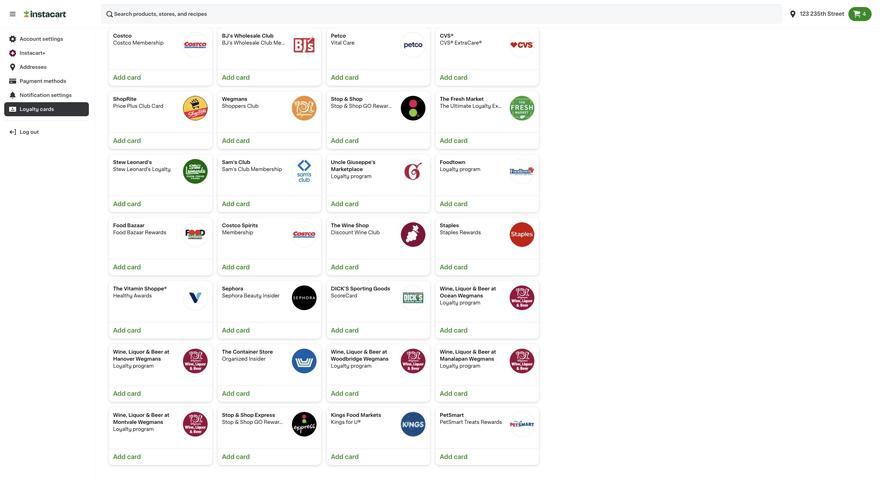 Task type: describe. For each thing, give the bounding box(es) containing it.
marketplace
[[331, 167, 363, 172]]

giuseppe's
[[347, 160, 376, 165]]

the for the fresh market the ultimate loyalty experience
[[440, 97, 450, 102]]

liquor for manalapan
[[456, 350, 472, 355]]

add for wine, liquor & beer at woodbridge wegmans loyalty program
[[331, 391, 344, 397]]

card for cvs® cvs® extracare®
[[454, 75, 468, 81]]

add for shoprite price plus club card
[[113, 138, 126, 144]]

account settings link
[[4, 32, 89, 46]]

membership inside bj's wholesale club bj's wholesale club membership
[[274, 40, 305, 45]]

add card button for staples staples rewards
[[436, 259, 539, 276]]

add card button for petsmart petsmart treats rewards
[[436, 449, 539, 465]]

all loyalty cards
[[109, 13, 160, 19]]

loyalty cards link
[[4, 102, 89, 116]]

stop & shop express stop & shop go rewards card
[[222, 413, 299, 425]]

wine, for wine, liquor & beer at manalapan wegmans loyalty program
[[440, 350, 454, 355]]

shoppers
[[222, 104, 246, 109]]

experience
[[493, 104, 520, 109]]

add card button for stop & shop stop & shop go rewards card
[[327, 133, 430, 149]]

add card button for petco vital care
[[327, 69, 430, 86]]

card for staples staples rewards
[[454, 265, 468, 270]]

foodtown image
[[510, 159, 535, 184]]

wegmans shoppers club
[[222, 97, 259, 109]]

rewards inside food bazaar food bazaar rewards
[[145, 230, 166, 235]]

stew leonard's stew leonard's loyalty
[[113, 160, 171, 172]]

stew leonard's image
[[183, 159, 208, 184]]

add card for shoprite price plus club card
[[113, 138, 141, 144]]

0 vertical spatial wine
[[342, 223, 355, 228]]

instacart+ link
[[4, 46, 89, 60]]

card for stop & shop stop & shop go rewards card
[[345, 138, 359, 144]]

auto-orders
[[20, 23, 50, 27]]

add card for dick's sporting goods scorecard
[[331, 328, 359, 334]]

kings food markets image
[[401, 412, 426, 437]]

wegmans image
[[292, 96, 317, 121]]

at for wine, liquor & beer at woodbridge wegmans
[[382, 350, 387, 355]]

vital
[[331, 40, 342, 45]]

0 horizontal spatial cards
[[40, 107, 54, 112]]

add card button for the vitamin shoppe® healthy awards
[[109, 322, 212, 339]]

1 vertical spatial wholesale
[[234, 40, 260, 45]]

1 vertical spatial costco
[[113, 40, 131, 45]]

wine, for wine, liquor & beer at ocean wegmans loyalty program
[[440, 287, 454, 291]]

2 staples from the top
[[440, 230, 459, 235]]

1 staples from the top
[[440, 223, 459, 228]]

card for wine, liquor & beer at ocean wegmans loyalty program
[[454, 328, 468, 334]]

the container store organized insider
[[222, 350, 273, 362]]

add for staples staples rewards
[[440, 265, 453, 270]]

market
[[466, 97, 484, 102]]

add card button for wegmans shoppers club
[[218, 133, 321, 149]]

0 vertical spatial leonard's
[[127, 160, 152, 165]]

add card button for the fresh market the ultimate loyalty experience
[[436, 133, 539, 149]]

account
[[20, 37, 41, 41]]

program for wine, liquor & beer at hanover wegmans loyalty program
[[133, 364, 154, 369]]

card inside shoprite price plus club card
[[152, 104, 164, 109]]

1 vertical spatial bazaar
[[127, 230, 144, 235]]

123 235th street
[[801, 11, 845, 17]]

beer for wine, liquor & beer at ocean wegmans loyalty program
[[478, 287, 490, 291]]

card for kings food markets kings for u®
[[345, 455, 359, 460]]

insider inside the container store organized insider
[[249, 357, 266, 362]]

add for costco spirits membership
[[222, 265, 235, 270]]

add for bj's wholesale club bj's wholesale club membership
[[222, 75, 235, 81]]

sephora sephora beauty insider
[[222, 287, 280, 298]]

go inside stop & shop express stop & shop go rewards card
[[254, 420, 263, 425]]

loyalty inside 'uncle giuseppe's marketplace loyalty program'
[[331, 174, 350, 179]]

out
[[30, 130, 39, 135]]

orders for auto-orders
[[34, 23, 50, 27]]

instacart+
[[20, 51, 45, 56]]

wegmans inside wegmans shoppers club
[[222, 97, 247, 102]]

orders for your orders
[[32, 8, 49, 13]]

costco for costco spirits membership
[[222, 223, 241, 228]]

card for wine, liquor & beer at manalapan wegmans loyalty program
[[454, 391, 468, 397]]

at for wine, liquor & beer at hanover wegmans
[[164, 350, 169, 355]]

loyalty cards
[[20, 107, 54, 112]]

loyalty inside wine, liquor & beer at ocean wegmans loyalty program
[[440, 301, 459, 306]]

123
[[801, 11, 810, 17]]

card for food bazaar food bazaar rewards
[[127, 265, 141, 270]]

add card for the fresh market the ultimate loyalty experience
[[440, 138, 468, 144]]

2 kings from the top
[[331, 420, 345, 425]]

wegmans for wine, liquor & beer at hanover wegmans
[[136, 357, 161, 362]]

wine, liquor & beer at hanover wegmans image
[[183, 349, 208, 374]]

log
[[20, 130, 29, 135]]

shoprite
[[113, 97, 137, 102]]

card for petco vital care
[[345, 75, 359, 81]]

notification
[[20, 93, 50, 98]]

stop & shop stop & shop go rewards card
[[331, 97, 408, 109]]

card for the container store organized insider
[[236, 391, 250, 397]]

1 cvs® from the top
[[440, 33, 454, 38]]

1 vertical spatial food
[[113, 230, 126, 235]]

beer for wine, liquor & beer at hanover wegmans loyalty program
[[151, 350, 163, 355]]

log out
[[20, 130, 39, 135]]

dick's
[[331, 287, 349, 291]]

staples staples rewards
[[440, 223, 481, 235]]

at for wine, liquor & beer at manalapan wegmans
[[491, 350, 496, 355]]

add card for stop & shop express stop & shop go rewards card
[[222, 455, 250, 460]]

add card button for uncle giuseppe's marketplace loyalty program
[[327, 196, 430, 212]]

add card button for sephora sephora beauty insider
[[218, 322, 321, 339]]

at for wine, liquor & beer at ocean wegmans
[[491, 287, 496, 291]]

the wine shop image
[[401, 222, 426, 248]]

your
[[20, 8, 31, 13]]

add for foodtown loyalty program
[[440, 201, 453, 207]]

2 sephora from the top
[[222, 294, 243, 298]]

addresses
[[20, 65, 47, 70]]

1 sephora from the top
[[222, 287, 243, 291]]

add for wine, liquor & beer at hanover wegmans loyalty program
[[113, 391, 126, 397]]

payment
[[20, 79, 42, 84]]

wine, for wine, liquor & beer at woodbridge wegmans loyalty program
[[331, 350, 345, 355]]

costco costco membership
[[113, 33, 164, 45]]

foodtown
[[440, 160, 466, 165]]

1 vertical spatial leonard's
[[127, 167, 151, 172]]

2 stew from the top
[[113, 167, 126, 172]]

uncle giuseppe's marketplace loyalty program
[[331, 160, 376, 179]]

rewards inside staples staples rewards
[[460, 230, 481, 235]]

loyalty down 'notification'
[[20, 107, 39, 112]]

1 bj's from the top
[[222, 33, 233, 38]]

& inside wine, liquor & beer at manalapan wegmans loyalty program
[[473, 350, 477, 355]]

instacart logo image
[[24, 10, 66, 18]]

notification settings
[[20, 93, 72, 98]]

& inside wine, liquor & beer at montvale wegmans loyalty program
[[146, 413, 150, 418]]

loyalty inside wine, liquor & beer at montvale wegmans loyalty program
[[113, 427, 132, 432]]

price
[[113, 104, 126, 109]]

liquor for woodbridge
[[347, 350, 363, 355]]

discount
[[331, 230, 354, 235]]

add card for wine, liquor & beer at montvale wegmans loyalty program
[[113, 455, 141, 460]]

shop for stop & shop stop & shop go rewards card
[[350, 97, 363, 102]]

0 vertical spatial bazaar
[[127, 223, 145, 228]]

uncle
[[331, 160, 346, 165]]

123 235th street button
[[785, 4, 849, 24]]

add for costco costco membership
[[113, 75, 126, 81]]

add card button for costco costco membership
[[109, 69, 212, 86]]

1 stew from the top
[[113, 160, 126, 165]]

your orders
[[20, 8, 49, 13]]

2 sam's from the top
[[222, 167, 237, 172]]

wine, liquor & beer at hanover wegmans loyalty program
[[113, 350, 169, 369]]

card for bj's wholesale club bj's wholesale club membership
[[236, 75, 250, 81]]

card for the vitamin shoppe® healthy awards
[[127, 328, 141, 334]]

container
[[233, 350, 258, 355]]

add card for costco spirits membership
[[222, 265, 250, 270]]

care
[[343, 40, 355, 45]]

plus
[[127, 104, 138, 109]]

stop & shop express image
[[292, 412, 317, 437]]

bj's wholesale club image
[[292, 32, 317, 58]]

add for the container store organized insider
[[222, 391, 235, 397]]

liquor for montvale
[[129, 413, 145, 418]]

add for the wine shop discount wine club
[[331, 265, 344, 270]]

payment methods
[[20, 79, 66, 84]]

scorecard
[[331, 294, 358, 298]]

foodtown loyalty program
[[440, 160, 481, 172]]

dick's sporting goods image
[[401, 285, 426, 311]]

the fresh market the ultimate loyalty experience
[[440, 97, 520, 109]]

club inside shoprite price plus club card
[[139, 104, 150, 109]]

add card button for wine, liquor & beer at woodbridge wegmans loyalty program
[[327, 386, 430, 402]]

1 kings from the top
[[331, 413, 346, 418]]

add card button for wine, liquor & beer at hanover wegmans loyalty program
[[109, 386, 212, 402]]

4 button
[[849, 7, 872, 21]]

card for costco costco membership
[[127, 75, 141, 81]]

notification settings link
[[4, 88, 89, 102]]

payment methods link
[[4, 74, 89, 88]]

add for stew leonard's stew leonard's loyalty
[[113, 201, 126, 207]]

membership inside costco spirits membership
[[222, 230, 253, 235]]

shoprite price plus club card
[[113, 97, 164, 109]]

wine, liquor & beer at woodbridge wegmans loyalty program
[[331, 350, 389, 369]]

organized
[[222, 357, 248, 362]]

add for stop & shop express stop & shop go rewards card
[[222, 455, 235, 460]]

goods
[[374, 287, 391, 291]]

spirits
[[242, 223, 258, 228]]

program for wine, liquor & beer at ocean wegmans loyalty program
[[460, 301, 481, 306]]

dick's sporting goods scorecard
[[331, 287, 391, 298]]

2 cvs® from the top
[[440, 40, 454, 45]]

add card button for food bazaar food bazaar rewards
[[109, 259, 212, 276]]

card for uncle giuseppe's marketplace loyalty program
[[345, 201, 359, 207]]

uncle giuseppe's marketplace image
[[401, 159, 426, 184]]

add card for wine, liquor & beer at woodbridge wegmans loyalty program
[[331, 391, 359, 397]]

add card button for bj's wholesale club bj's wholesale club membership
[[218, 69, 321, 86]]

add for sephora sephora beauty insider
[[222, 328, 235, 334]]

petsmart image
[[510, 412, 535, 437]]

card for foodtown loyalty program
[[454, 201, 468, 207]]

club inside the wine shop discount wine club
[[368, 230, 380, 235]]

auto-
[[20, 23, 34, 27]]

addresses link
[[4, 60, 89, 74]]

awards
[[134, 294, 152, 298]]

card for wine, liquor & beer at montvale wegmans loyalty program
[[127, 455, 141, 460]]

insider inside "sephora sephora beauty insider"
[[263, 294, 280, 298]]

ultimate
[[451, 104, 472, 109]]

extracare®
[[455, 40, 482, 45]]

123 235th street button
[[789, 4, 845, 24]]

add for wine, liquor & beer at ocean wegmans loyalty program
[[440, 328, 453, 334]]

go inside stop & shop stop & shop go rewards card
[[363, 104, 372, 109]]

costco image
[[183, 32, 208, 58]]



Task type: vqa. For each thing, say whether or not it's contained in the screenshot.
liquor inside the WINE, LIQUOR & BEER AT HANOVER WEGMANS LOYALTY PROGRAM
yes



Task type: locate. For each thing, give the bounding box(es) containing it.
shoppe®
[[144, 287, 167, 291]]

loyalty
[[118, 13, 140, 19]]

methods
[[44, 79, 66, 84]]

add card button for cvs® cvs® extracare®
[[436, 69, 539, 86]]

orders inside auto-orders link
[[34, 23, 50, 27]]

food bazaar image
[[183, 222, 208, 248]]

add for cvs® cvs® extracare®
[[440, 75, 453, 81]]

sam's club sam's club membership
[[222, 160, 282, 172]]

card for wegmans shoppers club
[[236, 138, 250, 144]]

235th
[[811, 11, 827, 17]]

0 vertical spatial cards
[[142, 13, 160, 19]]

add card button for wine, liquor & beer at ocean wegmans loyalty program
[[436, 322, 539, 339]]

liquor inside wine, liquor & beer at woodbridge wegmans loyalty program
[[347, 350, 363, 355]]

add card button for wine, liquor & beer at montvale wegmans loyalty program
[[109, 449, 212, 465]]

insider down store
[[249, 357, 266, 362]]

add card for sephora sephora beauty insider
[[222, 328, 250, 334]]

4
[[863, 12, 867, 17]]

loyalty inside wine, liquor & beer at hanover wegmans loyalty program
[[113, 364, 132, 369]]

stop & shop image
[[401, 96, 426, 121]]

liquor for hanover
[[129, 350, 145, 355]]

add card button for kings food markets kings for u®
[[327, 449, 430, 465]]

settings for account settings
[[42, 37, 63, 41]]

liquor up the hanover
[[129, 350, 145, 355]]

wegmans inside wine, liquor & beer at woodbridge wegmans loyalty program
[[364, 357, 389, 362]]

wegmans for wine, liquor & beer at manalapan wegmans
[[469, 357, 495, 362]]

add card for bj's wholesale club bj's wholesale club membership
[[222, 75, 250, 81]]

0 horizontal spatial card
[[152, 104, 164, 109]]

kings left markets
[[331, 413, 346, 418]]

1 vertical spatial cards
[[40, 107, 54, 112]]

bj's wholesale club bj's wholesale club membership
[[222, 33, 305, 45]]

at
[[491, 287, 496, 291], [164, 350, 169, 355], [382, 350, 387, 355], [491, 350, 496, 355], [164, 413, 169, 418]]

at inside wine, liquor & beer at woodbridge wegmans loyalty program
[[382, 350, 387, 355]]

add card for petsmart petsmart treats rewards
[[440, 455, 468, 460]]

the fresh market image
[[510, 96, 535, 121]]

1 vertical spatial settings
[[51, 93, 72, 98]]

membership inside costco costco membership
[[133, 40, 164, 45]]

petsmart petsmart treats rewards
[[440, 413, 502, 425]]

at inside wine, liquor & beer at manalapan wegmans loyalty program
[[491, 350, 496, 355]]

petsmart
[[440, 413, 464, 418], [440, 420, 463, 425]]

Search field
[[101, 4, 782, 24]]

card
[[152, 104, 164, 109], [396, 104, 408, 109], [287, 420, 299, 425]]

sam's
[[222, 160, 237, 165], [222, 167, 237, 172]]

loyalty inside the fresh market the ultimate loyalty experience
[[473, 104, 491, 109]]

wine, inside wine, liquor & beer at hanover wegmans loyalty program
[[113, 350, 127, 355]]

wine, liquor & beer at woodbridge wegmans image
[[401, 349, 426, 374]]

petco
[[331, 33, 346, 38]]

sephora
[[222, 287, 243, 291], [222, 294, 243, 298]]

2 petsmart from the top
[[440, 420, 463, 425]]

wegmans for wine, liquor & beer at montvale wegmans
[[138, 420, 163, 425]]

add card for wine, liquor & beer at ocean wegmans loyalty program
[[440, 328, 468, 334]]

beer inside wine, liquor & beer at hanover wegmans loyalty program
[[151, 350, 163, 355]]

wine, inside wine, liquor & beer at ocean wegmans loyalty program
[[440, 287, 454, 291]]

food bazaar food bazaar rewards
[[113, 223, 166, 235]]

loyalty inside stew leonard's stew leonard's loyalty
[[152, 167, 171, 172]]

card for shoprite price plus club card
[[127, 138, 141, 144]]

add card button for stew leonard's stew leonard's loyalty
[[109, 196, 212, 212]]

card for the wine shop discount wine club
[[345, 265, 359, 270]]

wine, inside wine, liquor & beer at manalapan wegmans loyalty program
[[440, 350, 454, 355]]

liquor inside wine, liquor & beer at ocean wegmans loyalty program
[[456, 287, 472, 291]]

wine, up woodbridge
[[331, 350, 345, 355]]

card for costco spirits membership
[[236, 265, 250, 270]]

settings
[[42, 37, 63, 41], [51, 93, 72, 98]]

1 horizontal spatial wine
[[355, 230, 367, 235]]

loyalty down manalapan
[[440, 364, 459, 369]]

auto-orders link
[[4, 18, 89, 32]]

at inside wine, liquor & beer at hanover wegmans loyalty program
[[164, 350, 169, 355]]

add for petsmart petsmart treats rewards
[[440, 455, 453, 460]]

&
[[344, 97, 348, 102], [344, 104, 348, 109], [473, 287, 477, 291], [146, 350, 150, 355], [364, 350, 368, 355], [473, 350, 477, 355], [146, 413, 150, 418], [235, 413, 239, 418], [235, 420, 239, 425]]

1 horizontal spatial card
[[287, 420, 299, 425]]

cvs® image
[[510, 32, 535, 58]]

sporting
[[350, 287, 372, 291]]

add for dick's sporting goods scorecard
[[331, 328, 344, 334]]

the up discount
[[331, 223, 341, 228]]

loyalty inside wine, liquor & beer at woodbridge wegmans loyalty program
[[331, 364, 350, 369]]

beer inside wine, liquor & beer at manalapan wegmans loyalty program
[[478, 350, 490, 355]]

manalapan
[[440, 357, 468, 362]]

shop
[[350, 97, 363, 102], [349, 104, 362, 109], [356, 223, 369, 228], [241, 413, 254, 418], [240, 420, 253, 425]]

wine up discount
[[342, 223, 355, 228]]

treats
[[465, 420, 480, 425]]

orders down instacart logo
[[34, 23, 50, 27]]

0 vertical spatial kings
[[331, 413, 346, 418]]

the inside the wine shop discount wine club
[[331, 223, 341, 228]]

& inside wine, liquor & beer at hanover wegmans loyalty program
[[146, 350, 150, 355]]

wine, for wine, liquor & beer at montvale wegmans loyalty program
[[113, 413, 127, 418]]

2 vertical spatial food
[[347, 413, 360, 418]]

cards down notification settings link at the top
[[40, 107, 54, 112]]

1 vertical spatial sephora
[[222, 294, 243, 298]]

your orders link
[[4, 4, 89, 18]]

add for food bazaar food bazaar rewards
[[113, 265, 126, 270]]

None search field
[[101, 4, 782, 24]]

the up organized
[[222, 350, 232, 355]]

add card for wine, liquor & beer at manalapan wegmans loyalty program
[[440, 391, 468, 397]]

petco vital care
[[331, 33, 355, 45]]

card inside stop & shop express stop & shop go rewards card
[[287, 420, 299, 425]]

cards right loyalty
[[142, 13, 160, 19]]

liquor inside wine, liquor & beer at manalapan wegmans loyalty program
[[456, 350, 472, 355]]

1 vertical spatial cvs®
[[440, 40, 454, 45]]

stew
[[113, 160, 126, 165], [113, 167, 126, 172]]

settings for notification settings
[[51, 93, 72, 98]]

loyalty down woodbridge
[[331, 364, 350, 369]]

2 horizontal spatial card
[[396, 104, 408, 109]]

1 vertical spatial insider
[[249, 357, 266, 362]]

shoprite image
[[183, 96, 208, 121]]

wine, liquor & beer at manalapan wegmans image
[[510, 349, 535, 374]]

program for wine, liquor & beer at woodbridge wegmans loyalty program
[[351, 364, 372, 369]]

the up healthy
[[113, 287, 123, 291]]

at left wine, liquor & beer at hanover wegmans 'image'
[[164, 350, 169, 355]]

0 horizontal spatial go
[[254, 420, 263, 425]]

the left the fresh
[[440, 97, 450, 102]]

the inside 'the vitamin shoppe® healthy awards'
[[113, 287, 123, 291]]

orders inside "your orders" link
[[32, 8, 49, 13]]

add card for kings food markets kings for u®
[[331, 455, 359, 460]]

add card button for foodtown loyalty program
[[436, 196, 539, 212]]

& inside wine, liquor & beer at woodbridge wegmans loyalty program
[[364, 350, 368, 355]]

leonard's
[[127, 160, 152, 165], [127, 167, 151, 172]]

1 vertical spatial go
[[254, 420, 263, 425]]

0 vertical spatial orders
[[32, 8, 49, 13]]

add card button for sam's club sam's club membership
[[218, 196, 321, 212]]

card for stop & shop express stop & shop go rewards card
[[236, 455, 250, 460]]

log out link
[[4, 125, 89, 139]]

wegmans inside wine, liquor & beer at montvale wegmans loyalty program
[[138, 420, 163, 425]]

beer for wine, liquor & beer at manalapan wegmans loyalty program
[[478, 350, 490, 355]]

program for wine, liquor & beer at montvale wegmans loyalty program
[[133, 427, 154, 432]]

2 vertical spatial costco
[[222, 223, 241, 228]]

1 vertical spatial stew
[[113, 167, 126, 172]]

add card for the vitamin shoppe® healthy awards
[[113, 328, 141, 334]]

card inside stop & shop stop & shop go rewards card
[[396, 104, 408, 109]]

2 bj's from the top
[[222, 40, 233, 45]]

0 vertical spatial costco
[[113, 33, 132, 38]]

at for wine, liquor & beer at montvale wegmans
[[164, 413, 169, 418]]

wegmans up shoppers
[[222, 97, 247, 102]]

stop
[[331, 97, 343, 102], [331, 104, 343, 109], [222, 413, 234, 418], [222, 420, 234, 425]]

at left wine, liquor & beer at montvale wegmans image at the left
[[164, 413, 169, 418]]

loyalty inside wine, liquor & beer at manalapan wegmans loyalty program
[[440, 364, 459, 369]]

wegmans inside wine, liquor & beer at manalapan wegmans loyalty program
[[469, 357, 495, 362]]

card for petsmart petsmart treats rewards
[[454, 455, 468, 460]]

add card button for dick's sporting goods scorecard
[[327, 322, 430, 339]]

add card for costco costco membership
[[113, 75, 141, 81]]

beer inside wine, liquor & beer at montvale wegmans loyalty program
[[151, 413, 163, 418]]

costco spirits image
[[292, 222, 317, 248]]

settings down methods
[[51, 93, 72, 98]]

orders up auto-orders
[[32, 8, 49, 13]]

wine right discount
[[355, 230, 367, 235]]

at left wine, liquor & beer at manalapan wegmans image
[[491, 350, 496, 355]]

wine
[[342, 223, 355, 228], [355, 230, 367, 235]]

0 vertical spatial sam's
[[222, 160, 237, 165]]

wine, liquor & beer at ocean wegmans image
[[510, 285, 535, 311]]

liquor for ocean
[[456, 287, 472, 291]]

cvs® cvs® extracare®
[[440, 33, 482, 45]]

costco inside costco spirits membership
[[222, 223, 241, 228]]

wegmans right manalapan
[[469, 357, 495, 362]]

staples image
[[510, 222, 535, 248]]

express
[[255, 413, 275, 418]]

account settings
[[20, 37, 63, 41]]

settings up instacart+ link
[[42, 37, 63, 41]]

petco image
[[401, 32, 426, 58]]

at inside wine, liquor & beer at montvale wegmans loyalty program
[[164, 413, 169, 418]]

liquor
[[456, 287, 472, 291], [129, 350, 145, 355], [347, 350, 363, 355], [456, 350, 472, 355], [129, 413, 145, 418]]

wegmans inside wine, liquor & beer at hanover wegmans loyalty program
[[136, 357, 161, 362]]

wine, for wine, liquor & beer at hanover wegmans loyalty program
[[113, 350, 127, 355]]

for
[[346, 420, 353, 425]]

wine,
[[440, 287, 454, 291], [113, 350, 127, 355], [331, 350, 345, 355], [440, 350, 454, 355], [113, 413, 127, 418]]

food
[[113, 223, 126, 228], [113, 230, 126, 235], [347, 413, 360, 418]]

add card for stew leonard's stew leonard's loyalty
[[113, 201, 141, 207]]

food inside kings food markets kings for u®
[[347, 413, 360, 418]]

loyalty down ocean
[[440, 301, 459, 306]]

card for the fresh market the ultimate loyalty experience
[[454, 138, 468, 144]]

loyalty down marketplace
[[331, 174, 350, 179]]

wegmans right woodbridge
[[364, 357, 389, 362]]

1 vertical spatial orders
[[34, 23, 50, 27]]

0 vertical spatial petsmart
[[440, 413, 464, 418]]

program inside 'uncle giuseppe's marketplace loyalty program'
[[351, 174, 372, 179]]

store
[[259, 350, 273, 355]]

vitamin
[[124, 287, 143, 291]]

wine, up ocean
[[440, 287, 454, 291]]

rewards
[[373, 104, 394, 109], [145, 230, 166, 235], [460, 230, 481, 235], [264, 420, 285, 425], [481, 420, 502, 425]]

costco
[[113, 33, 132, 38], [113, 40, 131, 45], [222, 223, 241, 228]]

add card
[[113, 75, 141, 81], [222, 75, 250, 81], [331, 75, 359, 81], [440, 75, 468, 81], [113, 138, 141, 144], [222, 138, 250, 144], [331, 138, 359, 144], [440, 138, 468, 144], [113, 201, 141, 207], [222, 201, 250, 207], [331, 201, 359, 207], [440, 201, 468, 207], [113, 265, 141, 270], [222, 265, 250, 270], [331, 265, 359, 270], [440, 265, 468, 270], [113, 328, 141, 334], [222, 328, 250, 334], [331, 328, 359, 334], [440, 328, 468, 334], [113, 391, 141, 397], [222, 391, 250, 397], [331, 391, 359, 397], [440, 391, 468, 397], [113, 455, 141, 460], [222, 455, 250, 460], [331, 455, 359, 460], [440, 455, 468, 460]]

club inside wegmans shoppers club
[[247, 104, 259, 109]]

wine, liquor & beer at montvale wegmans image
[[183, 412, 208, 437]]

liquor up woodbridge
[[347, 350, 363, 355]]

card for stew leonard's stew leonard's loyalty
[[127, 201, 141, 207]]

add for the vitamin shoppe® healthy awards
[[113, 328, 126, 334]]

program inside wine, liquor & beer at montvale wegmans loyalty program
[[133, 427, 154, 432]]

add card button for the wine shop discount wine club
[[327, 259, 430, 276]]

wine, liquor & beer at montvale wegmans loyalty program
[[113, 413, 169, 432]]

beauty
[[244, 294, 262, 298]]

0 vertical spatial insider
[[263, 294, 280, 298]]

orders
[[32, 8, 49, 13], [34, 23, 50, 27]]

add card button
[[109, 69, 212, 86], [218, 69, 321, 86], [327, 69, 430, 86], [436, 69, 539, 86], [109, 133, 212, 149], [218, 133, 321, 149], [327, 133, 430, 149], [436, 133, 539, 149], [109, 196, 212, 212], [218, 196, 321, 212], [327, 196, 430, 212], [436, 196, 539, 212], [109, 259, 212, 276], [218, 259, 321, 276], [327, 259, 430, 276], [436, 259, 539, 276], [109, 322, 212, 339], [218, 322, 321, 339], [327, 322, 430, 339], [436, 322, 539, 339], [109, 386, 212, 402], [218, 386, 321, 402], [327, 386, 430, 402], [436, 386, 539, 402], [109, 449, 212, 465], [218, 449, 321, 465], [327, 449, 430, 465], [436, 449, 539, 465]]

add for wegmans shoppers club
[[222, 138, 235, 144]]

& inside wine, liquor & beer at ocean wegmans loyalty program
[[473, 287, 477, 291]]

the vitamin shoppe® healthy awards
[[113, 287, 167, 298]]

the for the container store organized insider
[[222, 350, 232, 355]]

1 vertical spatial bj's
[[222, 40, 233, 45]]

kings left for
[[331, 420, 345, 425]]

ocean
[[440, 294, 457, 298]]

wegmans right montvale
[[138, 420, 163, 425]]

program inside wine, liquor & beer at manalapan wegmans loyalty program
[[460, 364, 481, 369]]

1 vertical spatial sam's
[[222, 167, 237, 172]]

card
[[127, 75, 141, 81], [236, 75, 250, 81], [345, 75, 359, 81], [454, 75, 468, 81], [127, 138, 141, 144], [236, 138, 250, 144], [345, 138, 359, 144], [454, 138, 468, 144], [127, 201, 141, 207], [236, 201, 250, 207], [345, 201, 359, 207], [454, 201, 468, 207], [127, 265, 141, 270], [236, 265, 250, 270], [345, 265, 359, 270], [454, 265, 468, 270], [127, 328, 141, 334], [236, 328, 250, 334], [345, 328, 359, 334], [454, 328, 468, 334], [127, 391, 141, 397], [236, 391, 250, 397], [345, 391, 359, 397], [454, 391, 468, 397], [127, 455, 141, 460], [236, 455, 250, 460], [345, 455, 359, 460], [454, 455, 468, 460]]

0 vertical spatial stew
[[113, 160, 126, 165]]

0 vertical spatial staples
[[440, 223, 459, 228]]

rewards inside stop & shop express stop & shop go rewards card
[[264, 420, 285, 425]]

bazaar
[[127, 223, 145, 228], [127, 230, 144, 235]]

membership
[[133, 40, 164, 45], [274, 40, 305, 45], [251, 167, 282, 172], [222, 230, 253, 235]]

1 petsmart from the top
[[440, 413, 464, 418]]

wine, up montvale
[[113, 413, 127, 418]]

wholesale
[[234, 33, 261, 38], [234, 40, 260, 45]]

loyalty inside foodtown loyalty program
[[440, 167, 459, 172]]

0 vertical spatial bj's
[[222, 33, 233, 38]]

add card for foodtown loyalty program
[[440, 201, 468, 207]]

0 vertical spatial go
[[363, 104, 372, 109]]

insider right beauty
[[263, 294, 280, 298]]

cvs® left extracare®
[[440, 40, 454, 45]]

wine, inside wine, liquor & beer at woodbridge wegmans loyalty program
[[331, 350, 345, 355]]

0 vertical spatial settings
[[42, 37, 63, 41]]

beer inside wine, liquor & beer at ocean wegmans loyalty program
[[478, 287, 490, 291]]

liquor up manalapan
[[456, 350, 472, 355]]

wine, up manalapan
[[440, 350, 454, 355]]

program inside wine, liquor & beer at hanover wegmans loyalty program
[[133, 364, 154, 369]]

at inside wine, liquor & beer at ocean wegmans loyalty program
[[491, 287, 496, 291]]

program inside foodtown loyalty program
[[460, 167, 481, 172]]

loyalty left stew leonard's image
[[152, 167, 171, 172]]

loyalty down market
[[473, 104, 491, 109]]

kings food markets kings for u®
[[331, 413, 381, 425]]

add for wine, liquor & beer at manalapan wegmans loyalty program
[[440, 391, 453, 397]]

the
[[440, 97, 450, 102], [440, 104, 449, 109], [331, 223, 341, 228], [113, 287, 123, 291], [222, 350, 232, 355]]

costco spirits membership
[[222, 223, 258, 235]]

1 vertical spatial staples
[[440, 230, 459, 235]]

healthy
[[113, 294, 133, 298]]

sam's club image
[[292, 159, 317, 184]]

add card for sam's club sam's club membership
[[222, 201, 250, 207]]

beer for wine, liquor & beer at woodbridge wegmans loyalty program
[[369, 350, 381, 355]]

all
[[109, 13, 117, 19]]

hanover
[[113, 357, 135, 362]]

street
[[828, 11, 845, 17]]

add
[[113, 75, 126, 81], [222, 75, 235, 81], [331, 75, 344, 81], [440, 75, 453, 81], [113, 138, 126, 144], [222, 138, 235, 144], [331, 138, 344, 144], [440, 138, 453, 144], [113, 201, 126, 207], [222, 201, 235, 207], [331, 201, 344, 207], [440, 201, 453, 207], [113, 265, 126, 270], [222, 265, 235, 270], [331, 265, 344, 270], [440, 265, 453, 270], [113, 328, 126, 334], [222, 328, 235, 334], [331, 328, 344, 334], [440, 328, 453, 334], [113, 391, 126, 397], [222, 391, 235, 397], [331, 391, 344, 397], [440, 391, 453, 397], [113, 455, 126, 460], [222, 455, 235, 460], [331, 455, 344, 460], [440, 455, 453, 460]]

at left wine, liquor & beer at woodbridge wegmans image
[[382, 350, 387, 355]]

membership inside sam's club sam's club membership
[[251, 167, 282, 172]]

the vitamin shoppe® image
[[183, 285, 208, 311]]

wegmans inside wine, liquor & beer at ocean wegmans loyalty program
[[458, 294, 483, 298]]

add for the fresh market the ultimate loyalty experience
[[440, 138, 453, 144]]

add card for stop & shop stop & shop go rewards card
[[331, 138, 359, 144]]

add for stop & shop stop & shop go rewards card
[[331, 138, 344, 144]]

0 vertical spatial food
[[113, 223, 126, 228]]

the left the ultimate
[[440, 104, 449, 109]]

fresh
[[451, 97, 465, 102]]

wine, inside wine, liquor & beer at montvale wegmans loyalty program
[[113, 413, 127, 418]]

liquor up montvale
[[129, 413, 145, 418]]

shop inside the wine shop discount wine club
[[356, 223, 369, 228]]

rewards inside stop & shop stop & shop go rewards card
[[373, 104, 394, 109]]

montvale
[[113, 420, 137, 425]]

cvs® down search 'field'
[[440, 33, 454, 38]]

beer inside wine, liquor & beer at woodbridge wegmans loyalty program
[[369, 350, 381, 355]]

the container store image
[[292, 349, 317, 374]]

wine, up the hanover
[[113, 350, 127, 355]]

1 horizontal spatial go
[[363, 104, 372, 109]]

0 vertical spatial sephora
[[222, 287, 243, 291]]

wine, liquor & beer at manalapan wegmans loyalty program
[[440, 350, 496, 369]]

1 vertical spatial wine
[[355, 230, 367, 235]]

1 sam's from the top
[[222, 160, 237, 165]]

liquor up ocean
[[456, 287, 472, 291]]

1 horizontal spatial cards
[[142, 13, 160, 19]]

card for dick's sporting goods scorecard
[[345, 328, 359, 334]]

add card for wine, liquor & beer at hanover wegmans loyalty program
[[113, 391, 141, 397]]

wine, liquor & beer at ocean wegmans loyalty program
[[440, 287, 496, 306]]

program inside wine, liquor & beer at ocean wegmans loyalty program
[[460, 301, 481, 306]]

cards
[[142, 13, 160, 19], [40, 107, 54, 112]]

0 horizontal spatial wine
[[342, 223, 355, 228]]

cvs®
[[440, 33, 454, 38], [440, 40, 454, 45]]

add for uncle giuseppe's marketplace loyalty program
[[331, 201, 344, 207]]

insider
[[263, 294, 280, 298], [249, 357, 266, 362]]

add card for staples staples rewards
[[440, 265, 468, 270]]

add card button for stop & shop express stop & shop go rewards card
[[218, 449, 321, 465]]

add card for the container store organized insider
[[222, 391, 250, 397]]

1 vertical spatial kings
[[331, 420, 345, 425]]

at left wine, liquor & beer at ocean wegmans image
[[491, 287, 496, 291]]

add card for food bazaar food bazaar rewards
[[113, 265, 141, 270]]

program inside wine, liquor & beer at woodbridge wegmans loyalty program
[[351, 364, 372, 369]]

add card for the wine shop discount wine club
[[331, 265, 359, 270]]

club
[[262, 33, 274, 38], [261, 40, 272, 45], [139, 104, 150, 109], [247, 104, 259, 109], [239, 160, 251, 165], [238, 167, 250, 172], [368, 230, 380, 235]]

beer for wine, liquor & beer at montvale wegmans loyalty program
[[151, 413, 163, 418]]

add for petco vital care
[[331, 75, 344, 81]]

1 vertical spatial petsmart
[[440, 420, 463, 425]]

woodbridge
[[331, 357, 363, 362]]

liquor inside wine, liquor & beer at hanover wegmans loyalty program
[[129, 350, 145, 355]]

sephora image
[[292, 285, 317, 311]]

loyalty down the hanover
[[113, 364, 132, 369]]

the inside the container store organized insider
[[222, 350, 232, 355]]

wegmans right ocean
[[458, 294, 483, 298]]

liquor inside wine, liquor & beer at montvale wegmans loyalty program
[[129, 413, 145, 418]]

0 vertical spatial wholesale
[[234, 33, 261, 38]]

loyalty down the foodtown
[[440, 167, 459, 172]]

shop for stop & shop express stop & shop go rewards card
[[241, 413, 254, 418]]

wegmans right the hanover
[[136, 357, 161, 362]]

add for sam's club sam's club membership
[[222, 201, 235, 207]]

0 vertical spatial cvs®
[[440, 33, 454, 38]]

markets
[[361, 413, 381, 418]]

the wine shop discount wine club
[[331, 223, 380, 235]]

the for the vitamin shoppe® healthy awards
[[113, 287, 123, 291]]

rewards inside petsmart petsmart treats rewards
[[481, 420, 502, 425]]

loyalty down montvale
[[113, 427, 132, 432]]

u®
[[354, 420, 361, 425]]



